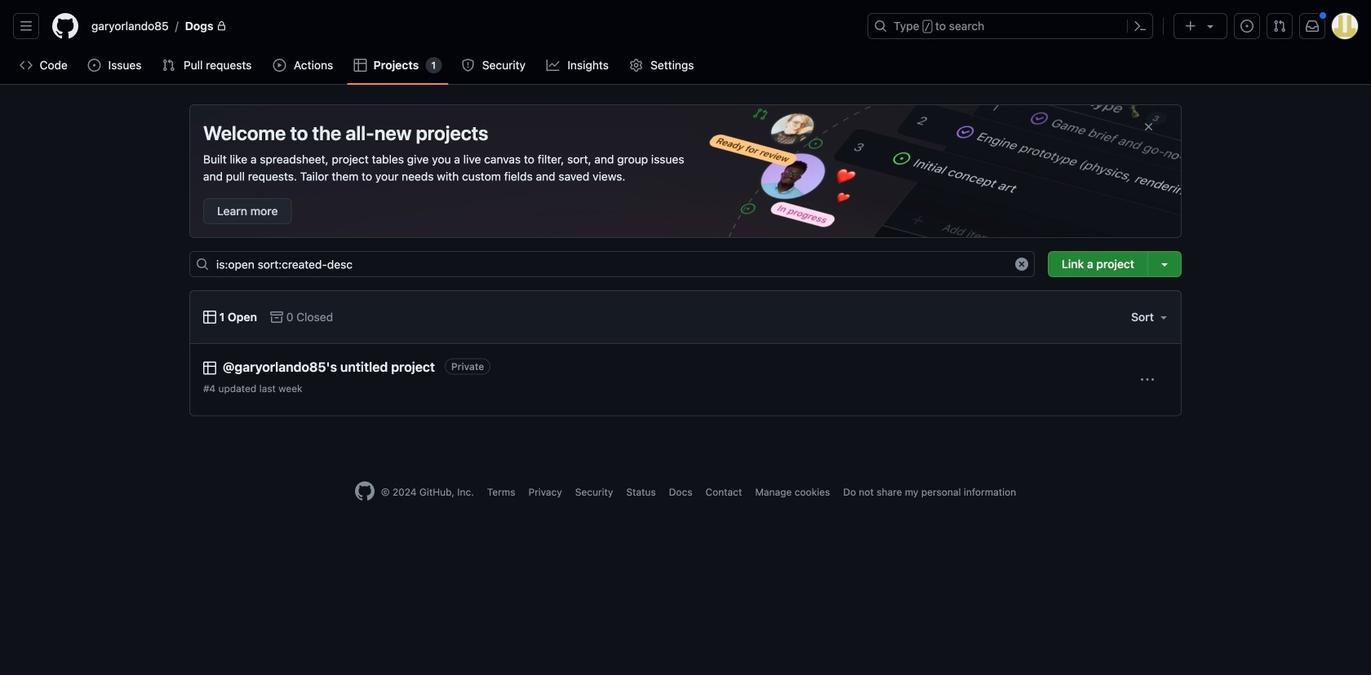Task type: describe. For each thing, give the bounding box(es) containing it.
lock image
[[217, 21, 227, 31]]

issue opened image for git pull request image
[[88, 59, 101, 72]]

gear image
[[630, 59, 643, 72]]

1 vertical spatial homepage image
[[355, 482, 375, 502]]

git pull request image
[[162, 59, 175, 72]]

close image
[[1143, 120, 1156, 133]]

0 vertical spatial table image
[[354, 59, 367, 72]]

notifications image
[[1306, 20, 1319, 33]]

search image
[[196, 258, 209, 271]]

play image
[[273, 59, 286, 72]]

issue opened image for git pull request icon
[[1241, 20, 1254, 33]]

Search all projects text field
[[189, 251, 1035, 278]]

plus image
[[1185, 20, 1198, 33]]

kebab horizontal image
[[1141, 374, 1154, 387]]

command palette image
[[1134, 20, 1147, 33]]

triangle down image
[[1158, 311, 1171, 324]]

0 vertical spatial homepage image
[[52, 13, 78, 39]]

triangle down image
[[1204, 20, 1217, 33]]

0 horizontal spatial table image
[[203, 311, 216, 324]]



Task type: locate. For each thing, give the bounding box(es) containing it.
issue opened image left git pull request icon
[[1241, 20, 1254, 33]]

0 vertical spatial issue opened image
[[1241, 20, 1254, 33]]

1 vertical spatial issue opened image
[[88, 59, 101, 72]]

archive image
[[270, 311, 283, 324]]

table image up table image
[[203, 311, 216, 324]]

table image right play icon
[[354, 59, 367, 72]]

homepage image
[[52, 13, 78, 39], [355, 482, 375, 502]]

0 horizontal spatial homepage image
[[52, 13, 78, 39]]

git pull request image
[[1273, 20, 1287, 33]]

issue opened image
[[1241, 20, 1254, 33], [88, 59, 101, 72]]

1 horizontal spatial table image
[[354, 59, 367, 72]]

1 horizontal spatial issue opened image
[[1241, 20, 1254, 33]]

table image
[[354, 59, 367, 72], [203, 311, 216, 324]]

graph image
[[547, 59, 560, 72]]

table image
[[203, 362, 216, 375]]

clear image
[[1015, 258, 1028, 271]]

1 horizontal spatial homepage image
[[355, 482, 375, 502]]

shield image
[[461, 59, 475, 72]]

code image
[[20, 59, 33, 72]]

1 vertical spatial table image
[[203, 311, 216, 324]]

issue opened image right the code image
[[88, 59, 101, 72]]

list
[[85, 13, 858, 39]]

0 horizontal spatial issue opened image
[[88, 59, 101, 72]]



Task type: vqa. For each thing, say whether or not it's contained in the screenshot.
kebab horizontal icon
yes



